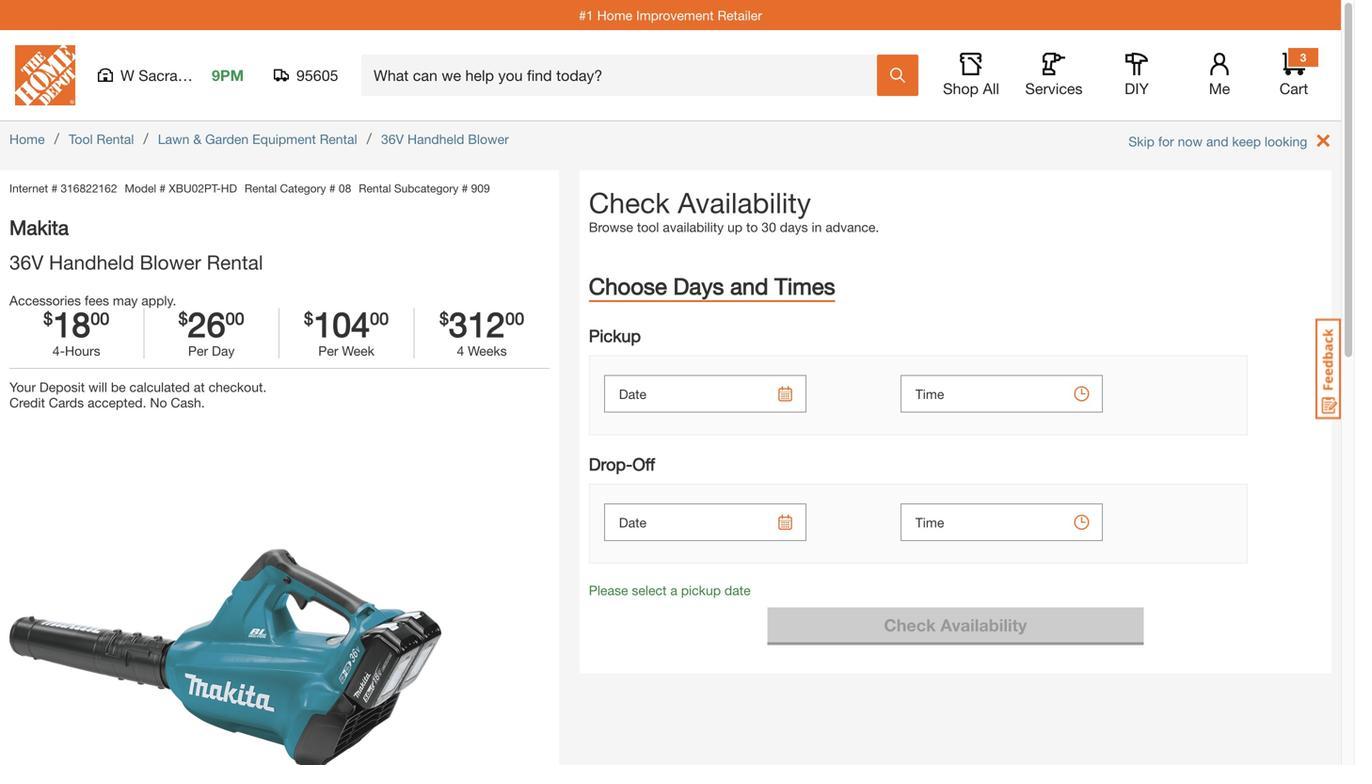 Task type: vqa. For each thing, say whether or not it's contained in the screenshot.
GOWISE
no



Task type: locate. For each thing, give the bounding box(es) containing it.
availability
[[678, 186, 812, 219], [941, 615, 1028, 635]]

&
[[193, 131, 202, 147]]

0 vertical spatial home
[[598, 7, 633, 23]]

rental right tool
[[97, 131, 134, 147]]

0 horizontal spatial handheld
[[49, 250, 134, 274]]

0 vertical spatial availability
[[678, 186, 812, 219]]

per for 104
[[319, 343, 339, 359]]

days
[[780, 219, 809, 235]]

1 per from the left
[[188, 343, 208, 359]]

1 vertical spatial availability
[[941, 615, 1028, 635]]

rental up "$ 26 00"
[[207, 250, 263, 274]]

36v down makita
[[9, 250, 43, 274]]

home right #1
[[598, 7, 633, 23]]

0 horizontal spatial blower
[[140, 250, 201, 274]]

2 per from the left
[[319, 343, 339, 359]]

36v up subcategory
[[381, 131, 404, 147]]

cards
[[49, 395, 84, 411]]

$ for 312
[[440, 308, 449, 329]]

1 horizontal spatial check
[[885, 615, 936, 635]]

rental
[[97, 131, 134, 147], [320, 131, 357, 147], [245, 182, 277, 195], [359, 182, 391, 195], [207, 250, 263, 274]]

improvement
[[637, 7, 714, 23]]

rental up 08
[[320, 131, 357, 147]]

9pm
[[212, 66, 244, 84]]

$ inside $ 104 00
[[304, 308, 314, 329]]

1 00 from the left
[[91, 308, 109, 329]]

# left 909
[[462, 182, 468, 195]]

w
[[121, 66, 134, 84]]

the home depot logo image
[[15, 45, 75, 105]]

00 left the may
[[91, 308, 109, 329]]

retailer
[[718, 7, 763, 23]]

1 horizontal spatial 36v
[[381, 131, 404, 147]]

3 $ from the left
[[304, 308, 314, 329]]

0 horizontal spatial per
[[188, 343, 208, 359]]

36v handheld blower rental
[[9, 250, 263, 274]]

cart
[[1280, 80, 1309, 97]]

date
[[725, 583, 751, 598]]

home up internet
[[9, 131, 45, 147]]

1 vertical spatial handheld
[[49, 250, 134, 274]]

equipment
[[252, 131, 316, 147]]

check inside check availability browse tool availability up to 30 days in advance.
[[589, 186, 670, 219]]

and right now
[[1207, 133, 1229, 149]]

104 dollars and 00 cents element containing $
[[304, 308, 314, 341]]

# left 08
[[329, 182, 336, 195]]

$ for 18
[[43, 308, 53, 329]]

# right the model
[[160, 182, 166, 195]]

calculated
[[130, 380, 190, 395]]

4
[[457, 343, 464, 359]]

00 inside $ 104 00
[[370, 308, 389, 329]]

keep
[[1233, 133, 1262, 149]]

cash.
[[171, 395, 205, 411]]

lawn & garden equipment rental
[[158, 131, 357, 147]]

home link
[[9, 131, 45, 147]]

00 for 18
[[91, 308, 109, 329]]

week
[[342, 343, 375, 359]]

handheld
[[408, 131, 465, 147], [49, 250, 134, 274]]

4 $ from the left
[[440, 308, 449, 329]]

subcategory
[[394, 182, 459, 195]]

00 inside $ 312 00
[[506, 308, 525, 329]]

and right days
[[731, 273, 769, 299]]

looking
[[1265, 133, 1308, 149]]

at
[[194, 380, 205, 395]]

pickup
[[589, 326, 641, 346]]

00 for 104
[[370, 308, 389, 329]]

3 00 from the left
[[370, 308, 389, 329]]

fees
[[85, 293, 109, 308]]

for
[[1159, 133, 1175, 149]]

36v
[[381, 131, 404, 147], [9, 250, 43, 274]]

per
[[188, 343, 208, 359], [319, 343, 339, 359]]

Date text field
[[604, 504, 807, 541]]

#
[[51, 182, 58, 195], [160, 182, 166, 195], [329, 182, 336, 195], [462, 182, 468, 195]]

w sacramento 9pm
[[121, 66, 244, 84]]

tool
[[69, 131, 93, 147]]

0 vertical spatial and
[[1207, 133, 1229, 149]]

choose
[[589, 273, 668, 299]]

2 00 from the left
[[226, 308, 245, 329]]

advance.
[[826, 219, 880, 235]]

0 vertical spatial blower
[[468, 131, 509, 147]]

36v handheld blower rental image
[[9, 430, 442, 766]]

1 vertical spatial check
[[885, 615, 936, 635]]

a
[[671, 583, 678, 598]]

drop-off
[[589, 454, 656, 475]]

check inside button
[[885, 615, 936, 635]]

1 vertical spatial home
[[9, 131, 45, 147]]

1 $ from the left
[[43, 308, 53, 329]]

handheld up accessories fees may apply.
[[49, 250, 134, 274]]

$ inside $ 312 00
[[440, 308, 449, 329]]

00
[[91, 308, 109, 329], [226, 308, 245, 329], [370, 308, 389, 329], [506, 308, 525, 329]]

$ inside "$ 26 00"
[[179, 308, 188, 329]]

per left week on the top of page
[[319, 343, 339, 359]]

0 vertical spatial 36v
[[381, 131, 404, 147]]

xbu02pt-
[[169, 182, 221, 195]]

36v handheld blower link
[[381, 131, 509, 147]]

tool rental
[[69, 131, 134, 147]]

per left day
[[188, 343, 208, 359]]

times
[[775, 273, 836, 299]]

$ 18 00
[[43, 304, 109, 344]]

26 dollars and 00 cents element
[[144, 304, 279, 344], [188, 304, 226, 344], [179, 308, 188, 341], [226, 308, 245, 341]]

909
[[471, 182, 490, 195]]

may
[[113, 293, 138, 308]]

1 horizontal spatial blower
[[468, 131, 509, 147]]

0 vertical spatial handheld
[[408, 131, 465, 147]]

check for check availability
[[885, 615, 936, 635]]

$ 312 00
[[440, 304, 525, 344]]

availability for check availability browse tool availability up to 30 days in advance.
[[678, 186, 812, 219]]

3 # from the left
[[329, 182, 336, 195]]

2 # from the left
[[160, 182, 166, 195]]

26 dollars and 00 cents element containing $
[[179, 308, 188, 341]]

1 vertical spatial 36v
[[9, 250, 43, 274]]

rental right hd
[[245, 182, 277, 195]]

0 horizontal spatial and
[[731, 273, 769, 299]]

0 horizontal spatial check
[[589, 186, 670, 219]]

shop
[[944, 80, 979, 97]]

1 vertical spatial and
[[731, 273, 769, 299]]

4-hours
[[53, 343, 100, 359]]

blower up 909
[[468, 131, 509, 147]]

2 $ from the left
[[179, 308, 188, 329]]

blower up apply.
[[140, 250, 201, 274]]

check availability browse tool availability up to 30 days in advance.
[[589, 186, 880, 235]]

18
[[53, 304, 91, 344]]

check
[[589, 186, 670, 219], [885, 615, 936, 635]]

1 horizontal spatial per
[[319, 343, 339, 359]]

internet
[[9, 182, 48, 195]]

skip for now and keep looking
[[1129, 133, 1308, 149]]

00 up week on the top of page
[[370, 308, 389, 329]]

104
[[314, 304, 370, 344]]

browse
[[589, 219, 634, 235]]

home
[[598, 7, 633, 23], [9, 131, 45, 147]]

18 dollars and 00 cents element
[[9, 304, 144, 344], [53, 304, 91, 344], [43, 308, 53, 341], [91, 308, 109, 341]]

1 vertical spatial blower
[[140, 250, 201, 274]]

00 inside $ 18 00
[[91, 308, 109, 329]]

pickup
[[682, 583, 721, 598]]

$ inside $ 18 00
[[43, 308, 53, 329]]

1 horizontal spatial handheld
[[408, 131, 465, 147]]

up
[[728, 219, 743, 235]]

# right internet
[[51, 182, 58, 195]]

me
[[1210, 80, 1231, 97]]

availability inside check availability browse tool availability up to 30 days in advance.
[[678, 186, 812, 219]]

4 00 from the left
[[506, 308, 525, 329]]

handheld up subcategory
[[408, 131, 465, 147]]

104 dollars and 00 cents element
[[280, 304, 414, 344], [314, 304, 370, 344], [304, 308, 314, 341], [370, 308, 389, 341]]

36v for 36v handheld blower rental
[[9, 250, 43, 274]]

handheld for 36v handheld blower rental
[[49, 250, 134, 274]]

cart 3
[[1280, 51, 1309, 97]]

availability inside button
[[941, 615, 1028, 635]]

internet # 316822162 model # xbu02pt-hd rental category # 08 rental subcategory # 909
[[9, 182, 490, 195]]

availability
[[663, 219, 724, 235]]

00 inside "$ 26 00"
[[226, 308, 245, 329]]

312 dollars and 00 cents element
[[415, 304, 550, 344], [449, 304, 506, 344], [440, 308, 449, 341], [506, 308, 525, 341]]

1 horizontal spatial availability
[[941, 615, 1028, 635]]

0 horizontal spatial availability
[[678, 186, 812, 219]]

104 dollars and 00 cents element containing 00
[[370, 308, 389, 341]]

0 vertical spatial check
[[589, 186, 670, 219]]

00 up day
[[226, 308, 245, 329]]

and
[[1207, 133, 1229, 149], [731, 273, 769, 299]]

4 # from the left
[[462, 182, 468, 195]]

0 horizontal spatial home
[[9, 131, 45, 147]]

00 up weeks
[[506, 308, 525, 329]]

08
[[339, 182, 351, 195]]

skip
[[1129, 133, 1155, 149]]

0 horizontal spatial 36v
[[9, 250, 43, 274]]



Task type: describe. For each thing, give the bounding box(es) containing it.
per for 26
[[188, 343, 208, 359]]

off
[[633, 454, 656, 475]]

hd
[[221, 182, 237, 195]]

tool rental link
[[69, 131, 134, 147]]

95605
[[297, 66, 339, 84]]

check availability button
[[768, 608, 1144, 643]]

availability for check availability
[[941, 615, 1028, 635]]

no
[[150, 395, 167, 411]]

day
[[212, 343, 235, 359]]

lawn
[[158, 131, 190, 147]]

per week
[[319, 343, 375, 359]]

will
[[89, 380, 107, 395]]

00 for 312
[[506, 308, 525, 329]]

services
[[1026, 80, 1083, 97]]

18 dollars and 00 cents element containing $
[[43, 308, 53, 341]]

apply.
[[141, 293, 176, 308]]

garden
[[205, 131, 249, 147]]

26 dollars and 00 cents element containing 00
[[226, 308, 245, 341]]

feedback link image
[[1316, 318, 1342, 420]]

312 dollars and 00 cents element containing 00
[[506, 308, 525, 341]]

1 horizontal spatial and
[[1207, 133, 1229, 149]]

1 # from the left
[[51, 182, 58, 195]]

4 weeks
[[457, 343, 507, 359]]

36v for 36v handheld blower
[[381, 131, 404, 147]]

4-
[[53, 343, 65, 359]]

312 dollars and 00 cents element containing $
[[440, 308, 449, 341]]

to
[[747, 219, 758, 235]]

lawn & garden equipment rental link
[[158, 131, 357, 147]]

1 horizontal spatial home
[[598, 7, 633, 23]]

36v handheld blower
[[381, 131, 509, 147]]

deposit
[[39, 380, 85, 395]]

312
[[449, 304, 506, 344]]

model
[[125, 182, 156, 195]]

all
[[984, 80, 1000, 97]]

check for check availability browse tool availability up to 30 days in advance.
[[589, 186, 670, 219]]

now
[[1179, 133, 1203, 149]]

category
[[280, 182, 326, 195]]

per day
[[188, 343, 235, 359]]

accessories
[[9, 293, 81, 308]]

blower for 36v handheld blower rental
[[140, 250, 201, 274]]

rental right 08
[[359, 182, 391, 195]]

your
[[9, 380, 36, 395]]

$ for 104
[[304, 308, 314, 329]]

#1
[[579, 7, 594, 23]]

sacramento
[[139, 66, 220, 84]]

$ 104 00
[[304, 304, 389, 344]]

credit
[[9, 395, 45, 411]]

me button
[[1190, 53, 1251, 98]]

skip for now and keep looking link
[[1129, 133, 1331, 149]]

days
[[674, 273, 724, 299]]

checkout.
[[209, 380, 267, 395]]

please select a pickup date
[[589, 583, 751, 598]]

diy
[[1125, 80, 1150, 97]]

accepted.
[[88, 395, 146, 411]]

95605 button
[[274, 66, 339, 85]]

diy button
[[1107, 53, 1168, 98]]

accessories fees may apply.
[[9, 293, 176, 308]]

$ for 26
[[179, 308, 188, 329]]

choose days and times
[[589, 273, 836, 299]]

weeks
[[468, 343, 507, 359]]

drop-
[[589, 454, 633, 475]]

hours
[[65, 343, 100, 359]]

tool
[[637, 219, 660, 235]]

#1 home improvement retailer
[[579, 7, 763, 23]]

00 for 26
[[226, 308, 245, 329]]

your deposit will be calculated at checkout. credit cards accepted. no cash.
[[9, 380, 267, 411]]

menu close image
[[1318, 134, 1331, 147]]

$ 26 00
[[179, 304, 245, 344]]

services button
[[1025, 53, 1085, 98]]

shop all
[[944, 80, 1000, 97]]

What can we help you find today? search field
[[374, 56, 877, 95]]

in
[[812, 219, 822, 235]]

makita
[[9, 216, 69, 239]]

18 dollars and 00 cents element containing 00
[[91, 308, 109, 341]]

26
[[188, 304, 226, 344]]

check availability
[[885, 615, 1028, 635]]

handheld for 36v handheld blower
[[408, 131, 465, 147]]

select
[[632, 583, 667, 598]]

Date text field
[[604, 375, 807, 413]]

blower for 36v handheld blower
[[468, 131, 509, 147]]

3
[[1301, 51, 1307, 64]]



